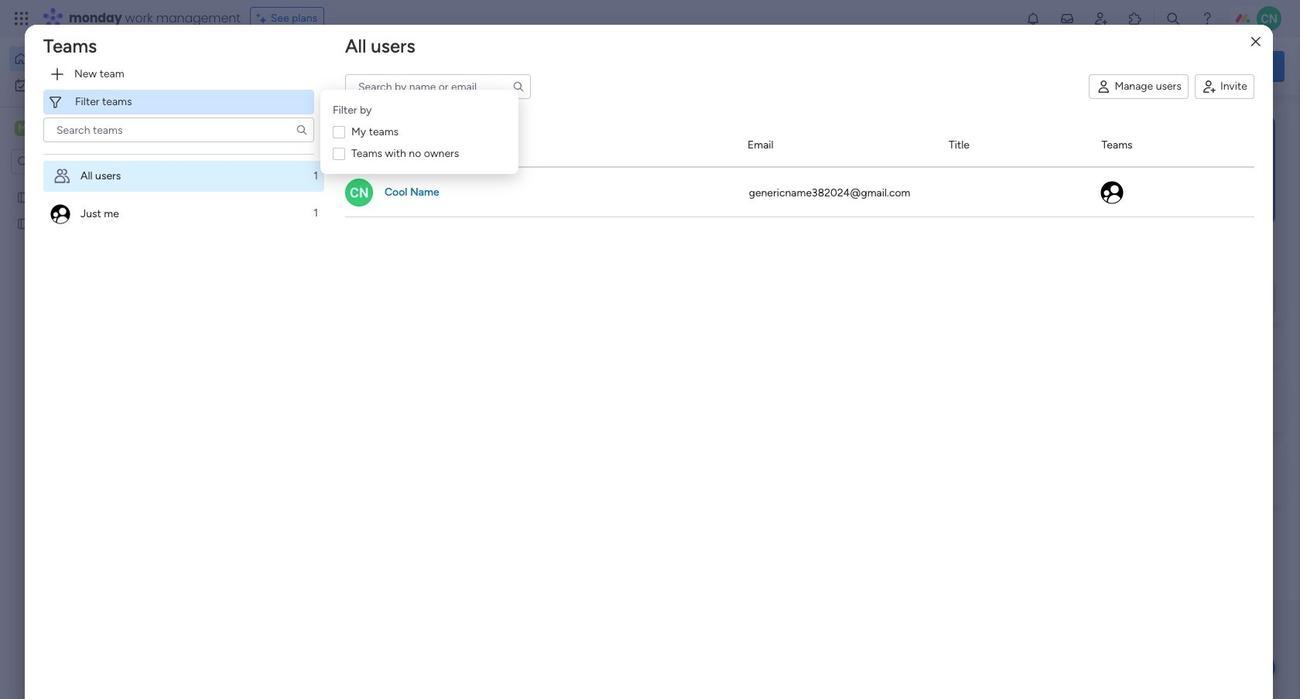 Task type: describe. For each thing, give the bounding box(es) containing it.
2 row from the top
[[345, 168, 1254, 217]]

notifications image
[[1025, 11, 1041, 26]]

monday marketplace image
[[1127, 11, 1143, 26]]

workspace image
[[15, 120, 30, 137]]

getting started element
[[1052, 370, 1285, 431]]

workspace selection element
[[15, 119, 129, 139]]

close image
[[1251, 36, 1260, 48]]

update feed image
[[1059, 11, 1075, 26]]

2 public board image from the top
[[16, 216, 31, 231]]

invite members image
[[1093, 11, 1109, 26]]

0 vertical spatial cool name image
[[1257, 6, 1281, 31]]



Task type: vqa. For each thing, say whether or not it's contained in the screenshot.
topmost Search Icon
yes



Task type: locate. For each thing, give the bounding box(es) containing it.
1 public board image from the top
[[16, 190, 31, 204]]

Search in workspace field
[[33, 153, 129, 171]]

templates image image
[[1066, 117, 1271, 224]]

quick search results list box
[[239, 145, 1015, 350]]

1 row from the top
[[345, 124, 1254, 168]]

option
[[9, 46, 188, 71], [9, 73, 188, 98], [43, 161, 324, 192], [0, 183, 197, 186], [43, 198, 324, 229]]

grid
[[345, 124, 1254, 700]]

0 horizontal spatial cool name image
[[345, 178, 373, 206]]

Search teams search field
[[43, 118, 314, 142]]

public board image
[[16, 190, 31, 204], [16, 216, 31, 231]]

search image
[[296, 124, 308, 136]]

1 vertical spatial public board image
[[16, 216, 31, 231]]

search everything image
[[1165, 11, 1181, 26]]

None search field
[[43, 118, 314, 142]]

1 horizontal spatial cool name image
[[1257, 6, 1281, 31]]

search image
[[512, 81, 525, 93]]

close recently visited image
[[239, 126, 258, 145]]

row
[[345, 124, 1254, 168], [345, 168, 1254, 217]]

Search by name or email search field
[[345, 74, 531, 99]]

0 vertical spatial public board image
[[16, 190, 31, 204]]

help image
[[1199, 11, 1215, 26]]

see plans image
[[257, 10, 271, 27]]

list box
[[0, 181, 197, 445]]

help center element
[[1052, 444, 1285, 506]]

1 vertical spatial cool name image
[[345, 178, 373, 206]]

select product image
[[14, 11, 29, 26]]

None search field
[[345, 74, 531, 99]]

cool name image
[[1257, 6, 1281, 31], [345, 178, 373, 206]]



